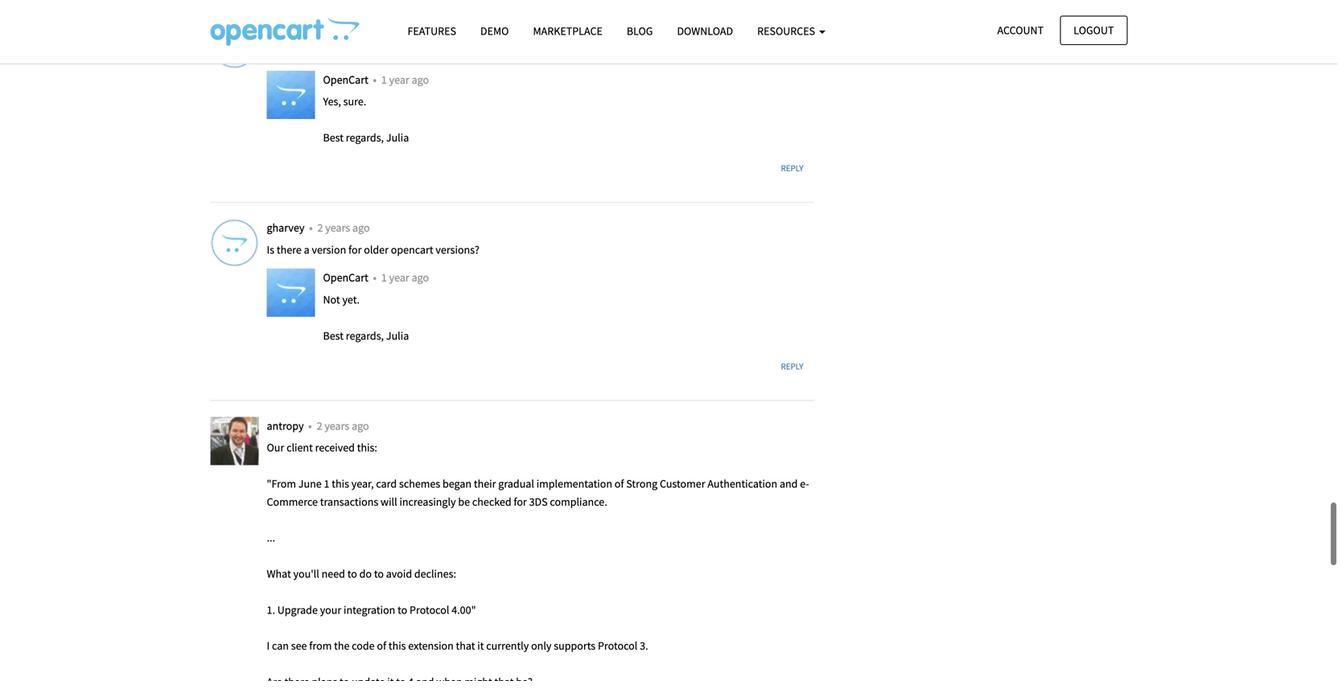 Task type: describe. For each thing, give the bounding box(es) containing it.
1 inside "from june 1 this year, card schemes began their gradual implementation of strong customer authentication and e- commerce transactions will increasingly be checked for 3ds compliance.
[[324, 477, 329, 491]]

versions?
[[436, 242, 479, 257]]

reply for will this work on opencart version 3.0.3.6?
[[781, 162, 803, 174]]

not
[[323, 293, 340, 307]]

logout link
[[1060, 16, 1128, 45]]

it
[[477, 639, 484, 653]]

2 for gharvey
[[317, 220, 323, 235]]

blog
[[627, 24, 653, 38]]

transactions
[[320, 495, 378, 509]]

marketplace link
[[521, 17, 615, 45]]

regards, for not yet.
[[346, 329, 384, 343]]

integration
[[344, 603, 395, 617]]

do
[[359, 567, 372, 581]]

opencart image for not yet.
[[267, 269, 315, 317]]

from
[[309, 639, 332, 653]]

you'll
[[293, 567, 319, 581]]

on
[[332, 44, 344, 59]]

avoid
[[386, 567, 412, 581]]

1 for version
[[381, 72, 387, 87]]

of inside "from june 1 this year, card schemes began their gradual implementation of strong customer authentication and e- commerce transactions will increasingly be checked for 3ds compliance.
[[615, 477, 624, 491]]

2 vertical spatial 2 years ago
[[317, 419, 369, 433]]

only
[[531, 639, 552, 653]]

extension
[[408, 639, 454, 653]]

paulk image
[[210, 21, 259, 69]]

ago for there
[[352, 220, 370, 235]]

marketplace
[[533, 24, 603, 38]]

account link
[[984, 16, 1057, 45]]

2 for paulk
[[307, 22, 312, 37]]

this inside "from june 1 this year, card schemes began their gradual implementation of strong customer authentication and e- commerce transactions will increasingly be checked for 3ds compliance.
[[332, 477, 349, 491]]

3.0.3.6?
[[430, 44, 465, 59]]

logout
[[1074, 23, 1114, 37]]

best for not
[[323, 329, 344, 343]]

"from june 1 this year, card schemes began their gradual implementation of strong customer authentication and e- commerce transactions will increasingly be checked for 3ds compliance.
[[267, 477, 809, 509]]

checked
[[472, 495, 511, 509]]

client
[[286, 441, 313, 455]]

best regards, julia for sure.
[[323, 130, 409, 145]]

yes, sure.
[[323, 94, 366, 109]]

commerce
[[267, 495, 318, 509]]

e-
[[800, 477, 809, 491]]

paulk
[[267, 22, 296, 37]]

there
[[277, 242, 302, 257]]

download
[[677, 24, 733, 38]]

work
[[306, 44, 330, 59]]

this:
[[357, 441, 377, 455]]

version
[[312, 242, 346, 257]]

version
[[393, 44, 427, 59]]

1 horizontal spatial to
[[374, 567, 384, 581]]

will
[[267, 44, 284, 59]]

the
[[334, 639, 350, 653]]

reply for is there a version for older opencart versions?
[[781, 361, 803, 372]]

can
[[272, 639, 289, 653]]

antropy
[[267, 419, 306, 433]]

antropy image
[[210, 417, 259, 465]]

code
[[352, 639, 375, 653]]

best regards, julia for yet.
[[323, 329, 409, 343]]

julia for not yet.
[[386, 329, 409, 343]]

began
[[443, 477, 472, 491]]

what you'll need to do to avoid declines:
[[267, 567, 456, 581]]

and
[[780, 477, 798, 491]]

yet.
[[342, 293, 360, 307]]

received
[[315, 441, 355, 455]]

will this work on opencart version 3.0.3.6?
[[267, 44, 465, 59]]

i
[[267, 639, 270, 653]]

julia for yes, sure.
[[386, 130, 409, 145]]

customer
[[660, 477, 705, 491]]

is there a version for older opencart versions?
[[267, 242, 479, 257]]

for inside "from june 1 this year, card schemes began their gradual implementation of strong customer authentication and e- commerce transactions will increasingly be checked for 3ds compliance.
[[514, 495, 527, 509]]

a
[[304, 242, 310, 257]]

resources link
[[745, 17, 838, 45]]

see
[[291, 639, 307, 653]]

be
[[458, 495, 470, 509]]

our
[[267, 441, 284, 455]]

i can see from the code of this extension that it currently only supports protocol 3.
[[267, 639, 648, 653]]

years for opencart
[[315, 22, 340, 37]]

1.
[[267, 603, 275, 617]]

opencart - opayo uk & ireland (formerly sage pay) image
[[210, 17, 359, 46]]

year for version
[[389, 72, 409, 87]]

currently
[[486, 639, 529, 653]]

supports
[[554, 639, 596, 653]]

1. upgrade your integration to protocol 4.00"
[[267, 603, 476, 617]]

2 years ago for opencart
[[307, 22, 359, 37]]

year,
[[351, 477, 374, 491]]

1 vertical spatial protocol
[[598, 639, 638, 653]]

2 years ago for for
[[317, 220, 370, 235]]

ago for sure.
[[412, 72, 429, 87]]

3ds
[[529, 495, 548, 509]]

yes,
[[323, 94, 341, 109]]

june
[[298, 477, 322, 491]]

years for for
[[325, 220, 350, 235]]

card
[[376, 477, 397, 491]]



Task type: vqa. For each thing, say whether or not it's contained in the screenshot.
OpenCart - Quick Admin Search image
no



Task type: locate. For each thing, give the bounding box(es) containing it.
0 vertical spatial 2
[[307, 22, 312, 37]]

0 vertical spatial of
[[615, 477, 624, 491]]

1 vertical spatial 1
[[381, 271, 387, 285]]

features
[[408, 24, 456, 38]]

best for yes,
[[323, 130, 344, 145]]

1 year ago down opencart
[[381, 271, 429, 285]]

ago up is there a version for older opencart versions?
[[352, 220, 370, 235]]

to left do
[[347, 567, 357, 581]]

your
[[320, 603, 341, 617]]

0 vertical spatial opencart
[[323, 72, 371, 87]]

2 regards, from the top
[[346, 329, 384, 343]]

3.
[[640, 639, 648, 653]]

2 years ago up received
[[317, 419, 369, 433]]

0 vertical spatial reply button
[[770, 157, 814, 180]]

older
[[364, 242, 389, 257]]

for left older
[[348, 242, 362, 257]]

1 vertical spatial 1 year ago
[[381, 271, 429, 285]]

our client received this:
[[267, 441, 377, 455]]

opencart image for yes, sure.
[[267, 71, 315, 119]]

0 vertical spatial 1
[[381, 72, 387, 87]]

opencart up 'yes, sure.'
[[323, 72, 371, 87]]

is
[[267, 242, 274, 257]]

regards, down 'yet.' on the left top of page
[[346, 329, 384, 343]]

that
[[456, 639, 475, 653]]

1 year ago for version
[[381, 72, 429, 87]]

schemes
[[399, 477, 440, 491]]

authentication
[[708, 477, 777, 491]]

of left strong
[[615, 477, 624, 491]]

year down version
[[389, 72, 409, 87]]

1 vertical spatial reply button
[[770, 355, 814, 378]]

julia
[[386, 130, 409, 145], [386, 329, 409, 343]]

best down 'yes,'
[[323, 130, 344, 145]]

opencart for sure.
[[323, 72, 371, 87]]

gharvey
[[267, 220, 307, 235]]

1 horizontal spatial of
[[615, 477, 624, 491]]

1 right june
[[324, 477, 329, 491]]

increasingly
[[399, 495, 456, 509]]

not yet.
[[323, 293, 360, 307]]

2 up our client received this:
[[317, 419, 322, 433]]

regards,
[[346, 130, 384, 145], [346, 329, 384, 343]]

2 year from the top
[[389, 271, 409, 285]]

2 vertical spatial 1
[[324, 477, 329, 491]]

0 vertical spatial this
[[286, 44, 304, 59]]

0 vertical spatial best regards, julia
[[323, 130, 409, 145]]

upgrade
[[277, 603, 318, 617]]

1
[[381, 72, 387, 87], [381, 271, 387, 285], [324, 477, 329, 491]]

0 vertical spatial julia
[[386, 130, 409, 145]]

demo
[[480, 24, 509, 38]]

strong
[[626, 477, 658, 491]]

1 vertical spatial year
[[389, 271, 409, 285]]

2 1 year ago from the top
[[381, 271, 429, 285]]

1 vertical spatial years
[[325, 220, 350, 235]]

...
[[267, 531, 275, 545]]

protocol left 4.00"
[[410, 603, 449, 617]]

ago up this: at left
[[352, 419, 369, 433]]

2 opencart image from the top
[[267, 269, 315, 317]]

2 vertical spatial this
[[389, 639, 406, 653]]

reply button for will this work on opencart version 3.0.3.6?
[[770, 157, 814, 180]]

1 year from the top
[[389, 72, 409, 87]]

best regards, julia
[[323, 130, 409, 145], [323, 329, 409, 343]]

download link
[[665, 17, 745, 45]]

demo link
[[468, 17, 521, 45]]

1 reply button from the top
[[770, 157, 814, 180]]

account
[[997, 23, 1044, 37]]

0 vertical spatial protocol
[[410, 603, 449, 617]]

1 vertical spatial regards,
[[346, 329, 384, 343]]

ago down version
[[412, 72, 429, 87]]

1 vertical spatial best regards, julia
[[323, 329, 409, 343]]

1 best from the top
[[323, 130, 344, 145]]

gharvey image
[[210, 219, 259, 267]]

1 opencart image from the top
[[267, 71, 315, 119]]

0 vertical spatial regards,
[[346, 130, 384, 145]]

ago for this
[[342, 22, 359, 37]]

1 vertical spatial of
[[377, 639, 386, 653]]

opencart
[[346, 44, 390, 59]]

blog link
[[615, 17, 665, 45]]

1 best regards, julia from the top
[[323, 130, 409, 145]]

1 down opencart
[[381, 72, 387, 87]]

year for older
[[389, 271, 409, 285]]

best
[[323, 130, 344, 145], [323, 329, 344, 343]]

declines:
[[414, 567, 456, 581]]

what
[[267, 567, 291, 581]]

protocol left 3.
[[598, 639, 638, 653]]

1 vertical spatial opencart image
[[267, 269, 315, 317]]

best regards, julia down the sure.
[[323, 130, 409, 145]]

ago down opencart
[[412, 271, 429, 285]]

this up transactions
[[332, 477, 349, 491]]

1 vertical spatial 2 years ago
[[317, 220, 370, 235]]

0 horizontal spatial for
[[348, 242, 362, 257]]

need
[[322, 567, 345, 581]]

2 up work
[[307, 22, 312, 37]]

0 horizontal spatial of
[[377, 639, 386, 653]]

years up received
[[325, 419, 349, 433]]

this right "will"
[[286, 44, 304, 59]]

1 horizontal spatial for
[[514, 495, 527, 509]]

reply button for is there a version for older opencart versions?
[[770, 355, 814, 378]]

1 1 year ago from the top
[[381, 72, 429, 87]]

1 vertical spatial for
[[514, 495, 527, 509]]

2 years ago up version
[[317, 220, 370, 235]]

years up work
[[315, 22, 340, 37]]

features link
[[395, 17, 468, 45]]

2 for antropy
[[317, 419, 322, 433]]

0 vertical spatial 2 years ago
[[307, 22, 359, 37]]

this
[[286, 44, 304, 59], [332, 477, 349, 491], [389, 639, 406, 653]]

opencart image
[[267, 71, 315, 119], [267, 269, 315, 317]]

to right do
[[374, 567, 384, 581]]

will
[[381, 495, 397, 509]]

2
[[307, 22, 312, 37], [317, 220, 323, 235], [317, 419, 322, 433]]

years
[[315, 22, 340, 37], [325, 220, 350, 235], [325, 419, 349, 433]]

gradual
[[498, 477, 534, 491]]

1 down older
[[381, 271, 387, 285]]

implementation
[[536, 477, 612, 491]]

opencart for yet.
[[323, 271, 371, 285]]

2 horizontal spatial this
[[389, 639, 406, 653]]

opencart
[[323, 72, 371, 87], [323, 271, 371, 285]]

of
[[615, 477, 624, 491], [377, 639, 386, 653]]

best down "not"
[[323, 329, 344, 343]]

regards, down the sure.
[[346, 130, 384, 145]]

0 horizontal spatial protocol
[[410, 603, 449, 617]]

1 regards, from the top
[[346, 130, 384, 145]]

0 vertical spatial year
[[389, 72, 409, 87]]

resources
[[757, 24, 817, 38]]

2 opencart from the top
[[323, 271, 371, 285]]

2 vertical spatial years
[[325, 419, 349, 433]]

opencart image left 'yes,'
[[267, 71, 315, 119]]

regards, for yes, sure.
[[346, 130, 384, 145]]

opencart up 'yet.' on the left top of page
[[323, 271, 371, 285]]

1 julia from the top
[[386, 130, 409, 145]]

2 horizontal spatial to
[[398, 603, 407, 617]]

ago for yet.
[[412, 271, 429, 285]]

0 horizontal spatial this
[[286, 44, 304, 59]]

ago
[[342, 22, 359, 37], [412, 72, 429, 87], [352, 220, 370, 235], [412, 271, 429, 285], [352, 419, 369, 433]]

opencart image left "not"
[[267, 269, 315, 317]]

2 reply from the top
[[781, 361, 803, 372]]

1 vertical spatial 2
[[317, 220, 323, 235]]

1 vertical spatial best
[[323, 329, 344, 343]]

1 vertical spatial reply
[[781, 361, 803, 372]]

years up version
[[325, 220, 350, 235]]

1 opencart from the top
[[323, 72, 371, 87]]

2 up version
[[317, 220, 323, 235]]

1 vertical spatial this
[[332, 477, 349, 491]]

1 horizontal spatial this
[[332, 477, 349, 491]]

1 for older
[[381, 271, 387, 285]]

1 year ago down version
[[381, 72, 429, 87]]

2 julia from the top
[[386, 329, 409, 343]]

1 vertical spatial opencart
[[323, 271, 371, 285]]

for
[[348, 242, 362, 257], [514, 495, 527, 509]]

2 best from the top
[[323, 329, 344, 343]]

protocol
[[410, 603, 449, 617], [598, 639, 638, 653]]

year
[[389, 72, 409, 87], [389, 271, 409, 285]]

0 vertical spatial for
[[348, 242, 362, 257]]

"from
[[267, 477, 296, 491]]

0 vertical spatial 1 year ago
[[381, 72, 429, 87]]

0 vertical spatial opencart image
[[267, 71, 315, 119]]

4.00"
[[452, 603, 476, 617]]

2 reply button from the top
[[770, 355, 814, 378]]

sure.
[[343, 94, 366, 109]]

0 vertical spatial reply
[[781, 162, 803, 174]]

1 vertical spatial julia
[[386, 329, 409, 343]]

1 year ago
[[381, 72, 429, 87], [381, 271, 429, 285]]

1 reply from the top
[[781, 162, 803, 174]]

2 years ago
[[307, 22, 359, 37], [317, 220, 370, 235], [317, 419, 369, 433]]

year down opencart
[[389, 271, 409, 285]]

2 years ago up on
[[307, 22, 359, 37]]

0 vertical spatial years
[[315, 22, 340, 37]]

to right the integration
[[398, 603, 407, 617]]

reply
[[781, 162, 803, 174], [781, 361, 803, 372]]

their
[[474, 477, 496, 491]]

this left extension
[[389, 639, 406, 653]]

opencart
[[391, 242, 433, 257]]

of right code
[[377, 639, 386, 653]]

for left 3ds
[[514, 495, 527, 509]]

2 vertical spatial 2
[[317, 419, 322, 433]]

ago for client
[[352, 419, 369, 433]]

best regards, julia down 'yet.' on the left top of page
[[323, 329, 409, 343]]

reply button
[[770, 157, 814, 180], [770, 355, 814, 378]]

1 horizontal spatial protocol
[[598, 639, 638, 653]]

1 year ago for older
[[381, 271, 429, 285]]

2 best regards, julia from the top
[[323, 329, 409, 343]]

0 vertical spatial best
[[323, 130, 344, 145]]

0 horizontal spatial to
[[347, 567, 357, 581]]

compliance.
[[550, 495, 607, 509]]

ago up on
[[342, 22, 359, 37]]



